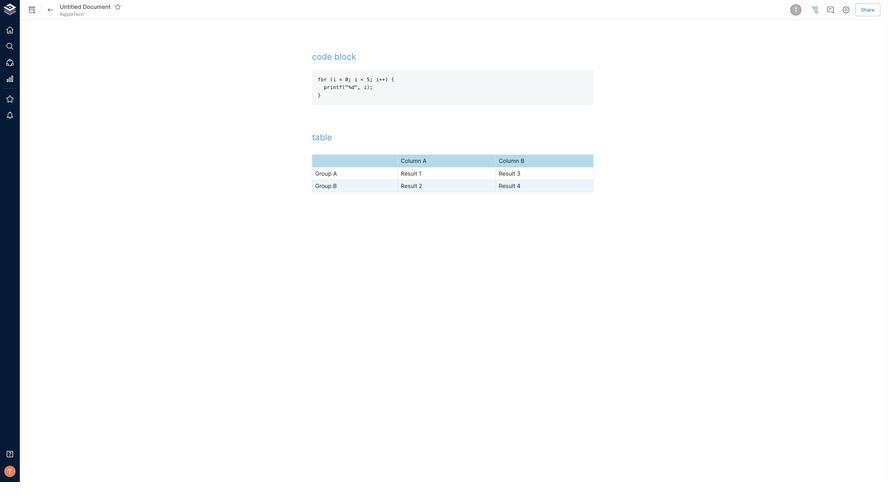 Task type: vqa. For each thing, say whether or not it's contained in the screenshot.
Untitled Document
yes



Task type: describe. For each thing, give the bounding box(es) containing it.
=
[[339, 77, 342, 82]]

comments image
[[826, 6, 835, 14]]

b for column b
[[521, 157, 524, 165]]

result 3
[[499, 170, 521, 177]]

t for the t button to the top
[[794, 6, 798, 14]]

for (i = 0; i < 5; i++) { printf("%d", i); }
[[318, 77, 394, 98]]

for
[[318, 77, 327, 82]]

untitled
[[60, 3, 81, 10]]

2
[[419, 183, 422, 190]]

a for column a
[[423, 157, 427, 165]]

settings image
[[842, 6, 851, 14]]

printf("%d",
[[324, 85, 361, 90]]

result for result 1
[[401, 170, 417, 177]]

go back image
[[46, 6, 55, 14]]

group for group b
[[315, 183, 332, 190]]

code block
[[312, 52, 356, 62]]

t for the t button to the left
[[8, 468, 12, 476]]

3
[[517, 170, 521, 177]]

group for group a
[[315, 170, 332, 177]]

share
[[861, 7, 875, 13]]

result 1
[[401, 170, 422, 177]]

i
[[354, 77, 358, 82]]

result 4
[[499, 183, 521, 190]]

}
[[318, 93, 321, 98]]

result for result 3
[[499, 170, 515, 177]]

1
[[419, 170, 422, 177]]

share button
[[855, 3, 881, 16]]

code
[[312, 52, 332, 62]]

table of contents image
[[811, 6, 819, 14]]

<
[[361, 77, 364, 82]]

table
[[312, 132, 332, 142]]



Task type: locate. For each thing, give the bounding box(es) containing it.
a
[[423, 157, 427, 165], [333, 170, 337, 177]]

1 vertical spatial group
[[315, 183, 332, 190]]

result left 1
[[401, 170, 417, 177]]

5;
[[367, 77, 373, 82]]

column up the result 1
[[401, 157, 421, 165]]

column a
[[401, 157, 427, 165]]

2 group from the top
[[315, 183, 332, 190]]

0 vertical spatial t button
[[789, 3, 803, 17]]

t button
[[789, 3, 803, 17], [2, 464, 18, 480]]

group
[[315, 170, 332, 177], [315, 183, 332, 190]]

group b
[[315, 183, 337, 190]]

0 horizontal spatial a
[[333, 170, 337, 177]]

untitled document
[[60, 3, 111, 10]]

0 horizontal spatial t button
[[2, 464, 18, 480]]

show wiki image
[[28, 6, 36, 14]]

(i
[[330, 77, 336, 82]]

group a
[[315, 170, 337, 177]]

column
[[401, 157, 421, 165], [499, 157, 519, 165]]

result for result 2
[[401, 183, 417, 190]]

result left 3 at the top of the page
[[499, 170, 515, 177]]

{
[[391, 77, 394, 82]]

column for column a
[[401, 157, 421, 165]]

column b
[[499, 157, 524, 165]]

column up result 3
[[499, 157, 519, 165]]

1 vertical spatial t
[[8, 468, 12, 476]]

1 group from the top
[[315, 170, 332, 177]]

0 vertical spatial a
[[423, 157, 427, 165]]

1 horizontal spatial t
[[794, 6, 798, 14]]

2 column from the left
[[499, 157, 519, 165]]

document
[[83, 3, 111, 10]]

1 column from the left
[[401, 157, 421, 165]]

i);
[[364, 85, 373, 90]]

b
[[521, 157, 524, 165], [333, 183, 337, 190]]

result
[[401, 170, 417, 177], [499, 170, 515, 177], [401, 183, 417, 190], [499, 183, 515, 190]]

group up the group b
[[315, 170, 332, 177]]

result 2
[[401, 183, 422, 190]]

favorite image
[[115, 4, 121, 10]]

1 horizontal spatial a
[[423, 157, 427, 165]]

1 horizontal spatial b
[[521, 157, 524, 165]]

result for result 4
[[499, 183, 515, 190]]

1 vertical spatial b
[[333, 183, 337, 190]]

4
[[517, 183, 521, 190]]

0 horizontal spatial t
[[8, 468, 12, 476]]

result left 2
[[401, 183, 417, 190]]

i++)
[[376, 77, 388, 82]]

block
[[334, 52, 356, 62]]

1 horizontal spatial column
[[499, 157, 519, 165]]

0;
[[345, 77, 351, 82]]

1 vertical spatial t button
[[2, 464, 18, 480]]

rippletech
[[60, 11, 84, 17]]

rippletech link
[[60, 11, 84, 17]]

a for group a
[[333, 170, 337, 177]]

column for column b
[[499, 157, 519, 165]]

result left 4
[[499, 183, 515, 190]]

1 vertical spatial a
[[333, 170, 337, 177]]

1 horizontal spatial t button
[[789, 3, 803, 17]]

0 horizontal spatial b
[[333, 183, 337, 190]]

0 vertical spatial b
[[521, 157, 524, 165]]

0 vertical spatial group
[[315, 170, 332, 177]]

b for group b
[[333, 183, 337, 190]]

group down 'group a'
[[315, 183, 332, 190]]

0 vertical spatial t
[[794, 6, 798, 14]]

t
[[794, 6, 798, 14], [8, 468, 12, 476]]

0 horizontal spatial column
[[401, 157, 421, 165]]



